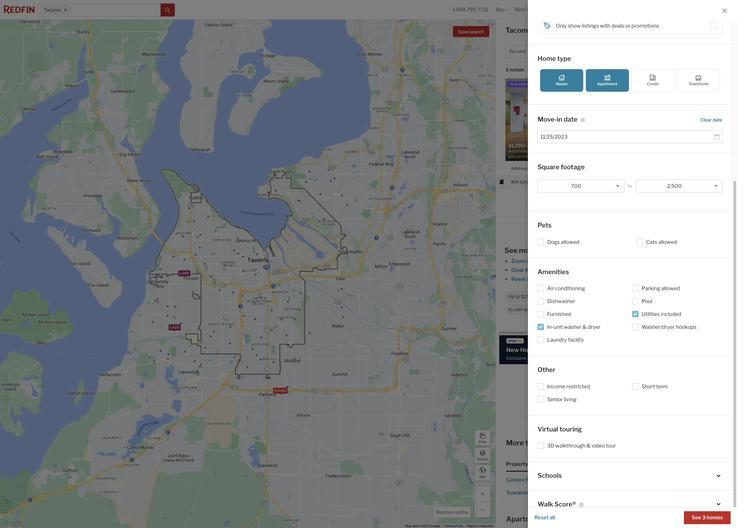 Task type: vqa. For each thing, say whether or not it's contained in the screenshot.
Schedule A Tour
no



Task type: describe. For each thing, give the bounding box(es) containing it.
walk score®
[[538, 500, 576, 508]]

apartments for rent near tacoma
[[506, 515, 619, 523]]

all inside zoom out clear the map boundary reset all filters
[[527, 276, 532, 282]]

apartment
[[597, 81, 618, 86]]

view
[[686, 151, 696, 157]]

apartments for apartments for rent in tacoma
[[617, 490, 646, 496]]

0 horizontal spatial utilities
[[569, 307, 585, 312]]

rent for condos for rent in tacoma
[[534, 477, 545, 483]]

unit for washer/dryer
[[514, 307, 523, 312]]

schools
[[538, 472, 562, 480]]

move-
[[538, 115, 557, 123]]

amenities element
[[590, 456, 615, 472]]

st
[[530, 179, 534, 184]]

allowed for dogs allowed
[[561, 239, 580, 245]]

1 2 from the left
[[627, 179, 630, 184]]

in- for in-unit washer/dryer
[[509, 307, 514, 312]]

table
[[713, 69, 726, 75]]

zoom
[[511, 258, 526, 264]]

home type
[[538, 55, 571, 62]]

price
[[625, 461, 638, 467]]

filters
[[533, 276, 548, 282]]

details
[[697, 151, 711, 157]]

view details button
[[682, 148, 714, 159]]

3 inside 3 rentals •
[[506, 67, 509, 73]]

submit search image
[[165, 8, 170, 13]]

:
[[542, 67, 543, 73]]

with
[[600, 23, 611, 29]]

explore
[[534, 439, 559, 447]]

income restricted
[[547, 383, 590, 390]]

favorite this home image
[[721, 178, 729, 185]]

recommended
[[544, 67, 576, 73]]

clear date
[[701, 117, 723, 122]]

washer
[[564, 324, 582, 330]]

condos for rent in tacoma
[[506, 477, 570, 483]]

3d for 3d walkthrough & video tour
[[547, 443, 554, 449]]

income
[[547, 383, 565, 390]]

$1,295+ /mo
[[586, 179, 609, 184]]

other
[[538, 366, 556, 374]]

see for see 3 homes
[[692, 515, 701, 521]]

restricted
[[567, 383, 590, 390]]

short
[[642, 383, 655, 390]]

washer/dryer hookups
[[642, 324, 697, 330]]

property types
[[506, 461, 544, 467]]

850-919
[[663, 179, 679, 184]]

favorite this home image
[[621, 150, 629, 157]]

tacoma for more to explore in tacoma
[[568, 439, 595, 447]]

virtual
[[538, 425, 558, 433]]

1,260
[[179, 271, 189, 275]]

report for report ad
[[720, 331, 729, 335]]

in-unit washer & dryer
[[547, 324, 601, 330]]

outline
[[454, 509, 469, 515]]

laundry facility
[[547, 337, 584, 343]]

0 horizontal spatial amenities
[[538, 268, 569, 276]]

844-
[[457, 7, 467, 12]]

year
[[672, 86, 680, 91]]

near
[[575, 515, 591, 523]]

1-844-759-7732
[[453, 7, 489, 12]]

photos button
[[686, 68, 712, 78]]

1-2
[[645, 179, 651, 184]]

show
[[568, 23, 581, 29]]

see more homes
[[505, 246, 561, 255]]

error
[[487, 524, 494, 528]]

dishwasher
[[547, 298, 576, 304]]

all inside button
[[550, 515, 555, 521]]

for for apartments for rent near tacoma
[[549, 515, 558, 523]]

more
[[506, 439, 524, 447]]

0 horizontal spatial utilities included
[[569, 307, 604, 312]]

walkthrough
[[556, 443, 586, 449]]

1- for 844-
[[453, 7, 457, 12]]

type
[[557, 55, 571, 62]]

reset inside zoom out clear the map boundary reset all filters
[[511, 276, 526, 282]]

built
[[680, 86, 689, 91]]

in for more to explore in tacoma
[[561, 439, 567, 447]]

hoa
[[622, 103, 630, 108]]

date inside clear date button
[[713, 117, 723, 122]]

$/sq. ft.
[[622, 86, 636, 91]]

Condo checkbox
[[632, 69, 675, 92]]

806 112th st e
[[511, 179, 537, 184]]

move-in date
[[538, 115, 578, 123]]

condo
[[647, 81, 659, 86]]

draw
[[479, 440, 487, 444]]

sort
[[532, 67, 542, 73]]

laundry
[[547, 337, 567, 343]]

cats allowed
[[646, 239, 677, 245]]

for rent button
[[506, 45, 539, 58]]

tacoma for townhomes for rent in tacoma
[[562, 490, 581, 496]]

for for townhomes for rent in tacoma
[[537, 490, 544, 496]]

reset all
[[535, 515, 555, 521]]

senior living
[[547, 396, 577, 402]]

square
[[538, 163, 560, 171]]

to for more to explore in tacoma
[[526, 439, 533, 447]]

favorite button checkbox
[[604, 80, 615, 91]]

terms of use link
[[444, 524, 463, 528]]

1- for 2
[[645, 179, 649, 184]]

condos
[[506, 477, 525, 483]]

status
[[672, 103, 683, 108]]

see for see more homes
[[505, 246, 518, 255]]

clear the map boundary button
[[511, 267, 569, 273]]

terms of use
[[444, 524, 463, 528]]

in for apartments for rent in tacoma
[[667, 490, 671, 496]]

furnished
[[547, 311, 571, 317]]

cats
[[646, 239, 658, 245]]

House checkbox
[[540, 69, 583, 92]]

price element
[[625, 456, 638, 472]]

only show listings with deals or promotions
[[556, 23, 659, 29]]

save search button
[[453, 26, 490, 37]]

ad
[[730, 331, 734, 335]]

tacoma for apartments for rent in tacoma
[[672, 490, 691, 496]]

remove up to $1.5k image
[[536, 295, 539, 299]]

schools link
[[538, 472, 723, 480]]

apartments for apartments for rent near tacoma
[[506, 515, 547, 523]]

1 horizontal spatial date
[[665, 307, 674, 312]]

living
[[564, 396, 577, 402]]

allowed for parking allowed
[[662, 285, 680, 292]]

favorite button image
[[604, 80, 615, 91]]

touring
[[560, 425, 582, 433]]

0 vertical spatial &
[[515, 82, 518, 86]]

options
[[477, 457, 489, 461]]

washer/dryer
[[642, 324, 675, 330]]

year built
[[672, 86, 689, 91]]

7732
[[478, 7, 489, 12]]

tacoma for apartments for rent near tacoma
[[592, 515, 619, 523]]

1 vertical spatial &
[[583, 324, 587, 330]]

townhomes
[[506, 490, 536, 496]]

video
[[592, 443, 605, 449]]

ad region
[[500, 335, 734, 364]]

3d for 3d & video tour
[[510, 82, 514, 86]]

reset all filters button
[[511, 276, 548, 282]]



Task type: locate. For each thing, give the bounding box(es) containing it.
& left the video on the bottom right
[[587, 443, 591, 449]]

tour
[[606, 443, 616, 449]]

0 horizontal spatial homes
[[538, 246, 561, 255]]

1 horizontal spatial map
[[534, 267, 545, 273]]

see
[[505, 246, 518, 255], [692, 515, 701, 521]]

1+ beds
[[550, 294, 566, 299]]

4 units
[[274, 389, 286, 393]]

2 vertical spatial &
[[587, 443, 591, 449]]

700
[[571, 183, 581, 189]]

utilities down pool on the bottom right of page
[[642, 311, 660, 317]]

allowed right dogs in the top of the page
[[561, 239, 580, 245]]

option group containing house
[[540, 69, 720, 92]]

0 horizontal spatial reset
[[511, 276, 526, 282]]

x-out this home image
[[634, 150, 642, 157]]

save
[[458, 29, 469, 34]]

in for townhomes for rent in tacoma
[[557, 490, 561, 496]]

1 vertical spatial 3d
[[547, 443, 554, 449]]

1 horizontal spatial 2
[[649, 179, 651, 184]]

Apartment checkbox
[[586, 69, 629, 92]]

all down the the
[[527, 276, 532, 282]]

/mo
[[602, 179, 609, 184]]

1 horizontal spatial unit
[[554, 324, 563, 330]]

in- for in-unit washer & dryer
[[547, 324, 554, 330]]

a
[[478, 524, 479, 528]]

breadcrumbs element
[[502, 397, 731, 406]]

allowed right parking
[[662, 285, 680, 292]]

1 vertical spatial 3
[[702, 515, 706, 521]]

0 vertical spatial apartments
[[617, 490, 646, 496]]

see inside see 3 homes button
[[692, 515, 701, 521]]

1 horizontal spatial in-
[[547, 324, 554, 330]]

townhomes for rent in tacoma
[[506, 490, 581, 496]]

1 vertical spatial see
[[692, 515, 701, 521]]

2 left 850-
[[649, 179, 651, 184]]

address
[[511, 166, 528, 171]]

1 horizontal spatial included
[[661, 311, 682, 317]]

more
[[519, 246, 537, 255]]

apartments up the walk score® link on the right of the page
[[617, 490, 646, 496]]

3d left video
[[510, 82, 514, 86]]

3d down virtual
[[547, 443, 554, 449]]

1 horizontal spatial clear
[[701, 117, 712, 122]]

utilities included up washer/dryer
[[642, 311, 682, 317]]

1 vertical spatial unit
[[554, 324, 563, 330]]

homes inside button
[[707, 515, 723, 521]]

806
[[511, 179, 519, 184]]

amenities up filters
[[538, 268, 569, 276]]

unit
[[514, 307, 523, 312], [554, 324, 563, 330]]

0 horizontal spatial map
[[405, 524, 412, 528]]

report left ad at the right of the page
[[720, 331, 729, 335]]

1 vertical spatial report
[[467, 524, 477, 528]]

1 horizontal spatial see
[[692, 515, 701, 521]]

0 horizontal spatial apartments
[[506, 515, 547, 523]]

0 horizontal spatial included
[[586, 307, 604, 312]]

included
[[586, 307, 604, 312], [661, 311, 682, 317]]

1 horizontal spatial amenities
[[590, 461, 615, 467]]

11/15/2023
[[622, 307, 646, 312]]

homes for see more homes
[[538, 246, 561, 255]]

promotions
[[632, 23, 659, 29]]

dogs allowed
[[547, 239, 580, 245]]

previous button image
[[512, 115, 518, 121]]

0 vertical spatial report
[[720, 331, 729, 335]]

1 vertical spatial 1-
[[645, 179, 649, 184]]

map up filters
[[534, 267, 545, 273]]

reset
[[511, 276, 526, 282], [535, 515, 549, 521]]

draw button
[[475, 430, 491, 446]]

reset down walk
[[535, 515, 549, 521]]

walk
[[538, 500, 553, 508]]

reset down the the
[[511, 276, 526, 282]]

square footage
[[538, 163, 585, 171]]

short term
[[642, 383, 668, 390]]

only
[[556, 23, 567, 29]]

0 vertical spatial unit
[[514, 307, 523, 312]]

remove tacoma image
[[64, 8, 67, 12]]

0 vertical spatial amenities
[[538, 268, 569, 276]]

amenities
[[538, 268, 569, 276], [590, 461, 615, 467]]

map for map
[[480, 475, 486, 478]]

google image
[[2, 520, 23, 528]]

homes
[[538, 246, 561, 255], [707, 515, 723, 521]]

air conditioning
[[547, 285, 585, 292]]

map for map data ©2023 google
[[405, 524, 412, 528]]

photo of 806 112th st e, parkland, wa 98445 image
[[506, 79, 617, 161]]

unit down furnished on the bottom right of page
[[554, 324, 563, 330]]

view details
[[686, 151, 711, 157]]

search
[[470, 29, 484, 34]]

0 vertical spatial homes
[[538, 246, 561, 255]]

None search field
[[71, 4, 161, 16]]

0 vertical spatial map
[[480, 475, 486, 478]]

to right up
[[516, 294, 520, 299]]

to for up to $1.5k
[[516, 294, 520, 299]]

clear inside button
[[701, 117, 712, 122]]

to left 1-2
[[628, 183, 633, 189]]

apartments
[[617, 490, 646, 496], [506, 515, 547, 523]]

ft.
[[632, 86, 636, 91]]

0 horizontal spatial 3
[[506, 67, 509, 73]]

2
[[627, 179, 630, 184], [649, 179, 651, 184]]

option group
[[540, 69, 720, 92]]

1 vertical spatial all
[[550, 515, 555, 521]]

rent for townhomes for rent in tacoma
[[545, 490, 556, 496]]

utilities down dishwasher
[[569, 307, 585, 312]]

included up the dryer
[[586, 307, 604, 312]]

0 horizontal spatial 1-
[[453, 7, 457, 12]]

1 vertical spatial amenities
[[590, 461, 615, 467]]

zoom out clear the map boundary reset all filters
[[511, 258, 569, 282]]

map right a
[[480, 524, 486, 528]]

3 inside button
[[702, 515, 706, 521]]

rent for apartments for rent in tacoma
[[656, 490, 666, 496]]

0 horizontal spatial 2
[[627, 179, 630, 184]]

advertisement
[[500, 330, 526, 335]]

video
[[518, 82, 528, 86]]

0 horizontal spatial date
[[564, 115, 578, 123]]

e
[[535, 179, 537, 184]]

1 horizontal spatial homes
[[707, 515, 723, 521]]

Townhome checkbox
[[677, 69, 720, 92]]

1 vertical spatial apartments
[[506, 515, 547, 523]]

pets
[[538, 221, 552, 229]]

map down options
[[480, 475, 486, 478]]

0 horizontal spatial to
[[516, 294, 520, 299]]

& left video
[[515, 82, 518, 86]]

reset inside button
[[535, 515, 549, 521]]

1 vertical spatial clear
[[511, 267, 524, 273]]

included up washer/dryer hookups
[[661, 311, 682, 317]]

clear inside zoom out clear the map boundary reset all filters
[[511, 267, 524, 273]]

units
[[277, 389, 286, 393]]

1-844-759-7732 link
[[453, 7, 489, 12]]

1 vertical spatial to
[[516, 294, 520, 299]]

all down the walk score®
[[550, 515, 555, 521]]

1 horizontal spatial 3d
[[547, 443, 554, 449]]

tacoma for condos for rent in tacoma
[[551, 477, 570, 483]]

options button
[[475, 447, 491, 463]]

for up walk
[[537, 490, 544, 496]]

report left a
[[467, 524, 477, 528]]

map button
[[475, 465, 491, 481]]

tacoma rentals
[[506, 26, 559, 34]]

0 horizontal spatial in-
[[509, 307, 514, 312]]

unit for washer
[[554, 324, 563, 330]]

for for apartments for rent in tacoma
[[647, 490, 655, 496]]

property types element
[[506, 456, 544, 472]]

1- left 759-
[[453, 7, 457, 12]]

unit down up to $1.5k
[[514, 307, 523, 312]]

home
[[538, 55, 556, 62]]

850-
[[663, 179, 672, 184]]

map inside zoom out clear the map boundary reset all filters
[[534, 267, 545, 273]]

0 vertical spatial reset
[[511, 276, 526, 282]]

up
[[509, 294, 515, 299]]

bedrooms element
[[554, 456, 579, 472]]

allowed for cats allowed
[[659, 239, 677, 245]]

see 3 homes
[[692, 515, 723, 521]]

1 horizontal spatial all
[[550, 515, 555, 521]]

1 horizontal spatial 1-
[[645, 179, 649, 184]]

move-
[[647, 307, 660, 312]]

1 vertical spatial map
[[480, 524, 486, 528]]

0 horizontal spatial unit
[[514, 307, 523, 312]]

0 vertical spatial map
[[534, 267, 545, 273]]

2 left 1-2
[[627, 179, 630, 184]]

919
[[672, 179, 679, 184]]

0 horizontal spatial 3d
[[510, 82, 514, 86]]

2 2 from the left
[[649, 179, 651, 184]]

1 horizontal spatial apartments
[[617, 490, 646, 496]]

clear down zoom
[[511, 267, 524, 273]]

0 vertical spatial clear
[[701, 117, 712, 122]]

map inside button
[[480, 475, 486, 478]]

1- left 850-
[[645, 179, 649, 184]]

apartments down walk
[[506, 515, 547, 523]]

address button
[[511, 161, 528, 176]]

0 horizontal spatial see
[[505, 246, 518, 255]]

0 vertical spatial 3
[[506, 67, 509, 73]]

in- down up
[[509, 307, 514, 312]]

house, apartment
[[617, 294, 655, 299]]

0 horizontal spatial clear
[[511, 267, 524, 273]]

1 vertical spatial map
[[405, 524, 412, 528]]

0 horizontal spatial all
[[527, 276, 532, 282]]

for right the condos
[[526, 477, 533, 483]]

1 vertical spatial reset
[[535, 515, 549, 521]]

data
[[413, 524, 419, 528]]

for for condos for rent in tacoma
[[526, 477, 533, 483]]

in- up laundry
[[547, 324, 554, 330]]

112th
[[520, 179, 530, 184]]

for up the walk score® link on the right of the page
[[647, 490, 655, 496]]

2 horizontal spatial to
[[628, 183, 633, 189]]

to right more
[[526, 439, 533, 447]]

the
[[525, 267, 533, 273]]

or
[[626, 23, 631, 29]]

1 horizontal spatial reset
[[535, 515, 549, 521]]

in for condos for rent in tacoma
[[546, 477, 550, 483]]

date
[[564, 115, 578, 123], [713, 117, 723, 122], [665, 307, 674, 312]]

rent inside button
[[518, 49, 526, 54]]

allowed right cats at right top
[[659, 239, 677, 245]]

map left data
[[405, 524, 412, 528]]

759-
[[467, 7, 478, 12]]

1 vertical spatial in-
[[547, 324, 554, 330]]

0 vertical spatial in-
[[509, 307, 514, 312]]

of
[[454, 524, 457, 528]]

homes for see 3 homes
[[707, 515, 723, 521]]

for
[[526, 477, 533, 483], [537, 490, 544, 496], [647, 490, 655, 496], [549, 515, 558, 523]]

sort :
[[532, 67, 543, 73]]

report for report a map error
[[467, 524, 477, 528]]

virtual touring
[[538, 425, 582, 433]]

3d & video tour
[[510, 82, 538, 86]]

hookups
[[676, 324, 697, 330]]

2 horizontal spatial date
[[713, 117, 723, 122]]

allowed
[[561, 239, 580, 245], [659, 239, 677, 245], [662, 285, 680, 292]]

0 horizontal spatial report
[[467, 524, 477, 528]]

recommended button
[[543, 67, 582, 73]]

report ad
[[720, 331, 734, 335]]

utilities included up the dryer
[[569, 307, 604, 312]]

amenities down the video on the bottom right
[[590, 461, 615, 467]]

utilities included
[[569, 307, 604, 312], [642, 311, 682, 317]]

Select your move-in date text field
[[541, 134, 714, 140]]

1 horizontal spatial report
[[720, 331, 729, 335]]

terms
[[444, 524, 453, 528]]

1 horizontal spatial utilities included
[[642, 311, 682, 317]]

rentals
[[510, 67, 525, 73]]

map region
[[0, 0, 517, 528]]

0 vertical spatial 3d
[[510, 82, 514, 86]]

all
[[527, 276, 532, 282], [550, 515, 555, 521]]

0 vertical spatial all
[[527, 276, 532, 282]]

2 vertical spatial to
[[526, 439, 533, 447]]

•
[[528, 67, 529, 73]]

tour
[[529, 82, 538, 86]]

for rent
[[510, 49, 526, 54]]

map data ©2023 google
[[405, 524, 440, 528]]

report inside button
[[720, 331, 729, 335]]

0 vertical spatial to
[[628, 183, 633, 189]]

rent for apartments for rent near tacoma
[[560, 515, 574, 523]]

1 horizontal spatial map
[[480, 475, 486, 478]]

facility
[[568, 337, 584, 343]]

for down the walk score®
[[549, 515, 558, 523]]

footage
[[561, 163, 585, 171]]

1 horizontal spatial utilities
[[642, 311, 660, 317]]

0 horizontal spatial map
[[480, 524, 486, 528]]

days
[[700, 179, 709, 184]]

0 vertical spatial 1-
[[453, 7, 457, 12]]

1 vertical spatial homes
[[707, 515, 723, 521]]

beds
[[555, 294, 566, 299]]

1 horizontal spatial 3
[[702, 515, 706, 521]]

1 horizontal spatial to
[[526, 439, 533, 447]]

in
[[557, 115, 563, 123], [660, 307, 664, 312], [561, 439, 567, 447], [546, 477, 550, 483], [557, 490, 561, 496], [667, 490, 671, 496]]

rent
[[518, 49, 526, 54], [534, 477, 545, 483], [545, 490, 556, 496], [656, 490, 666, 496], [560, 515, 574, 523]]

bedrooms
[[554, 461, 579, 467]]

0 vertical spatial see
[[505, 246, 518, 255]]

& left the dryer
[[583, 324, 587, 330]]

save search
[[458, 29, 484, 34]]

clear down available
[[701, 117, 712, 122]]



